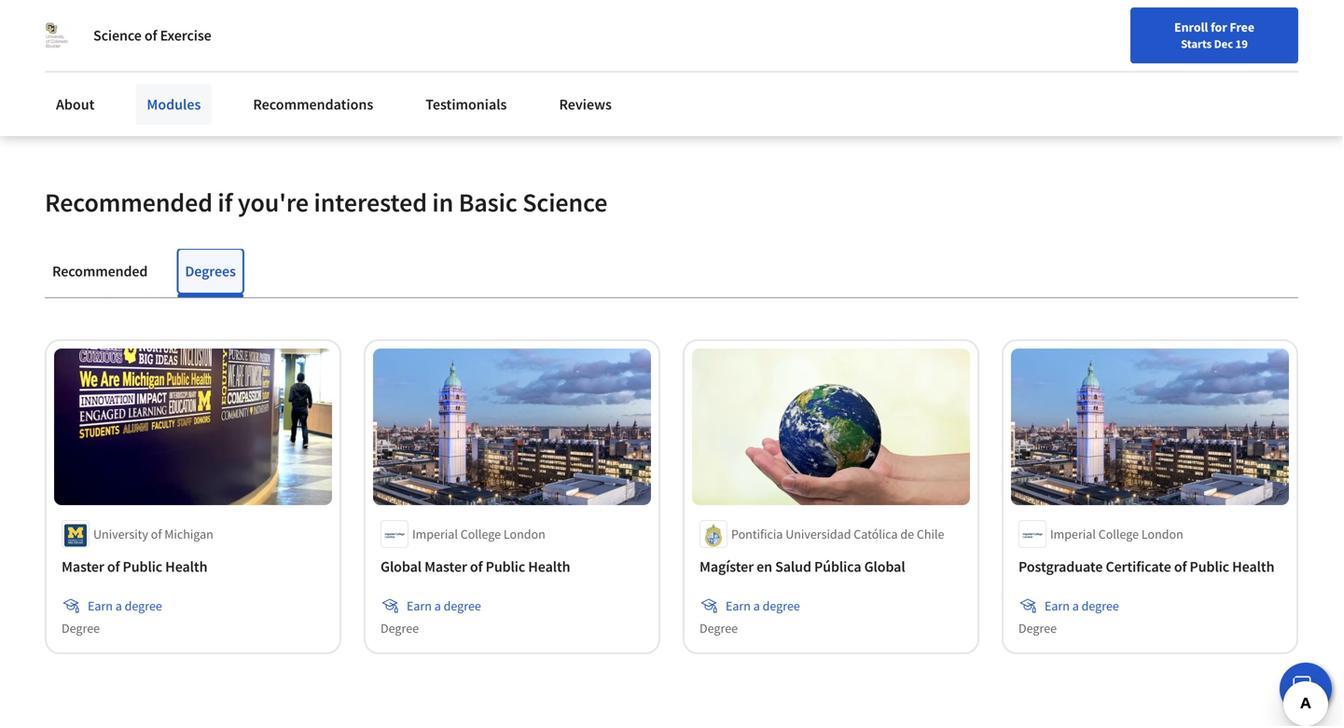 Task type: vqa. For each thing, say whether or not it's contained in the screenshot.
the topmost 'content'
no



Task type: locate. For each thing, give the bounding box(es) containing it.
for individuals
[[30, 9, 124, 28]]

exercise up health benefits of exercise • 10 minutes
[[160, 26, 212, 45]]

1 public from the left
[[123, 558, 162, 577]]

1 horizontal spatial imperial
[[1051, 526, 1096, 543]]

of
[[145, 26, 157, 45], [178, 64, 190, 82], [151, 526, 162, 543], [107, 558, 120, 577], [470, 558, 483, 577], [1175, 558, 1187, 577]]

master of public health link
[[62, 556, 325, 578]]

a
[[115, 598, 122, 615], [435, 598, 441, 615], [754, 598, 760, 615], [1073, 598, 1080, 615]]

earn for master
[[88, 598, 113, 615]]

2 horizontal spatial public
[[1190, 558, 1230, 577]]

3 degree from the left
[[763, 598, 801, 615]]

individuals
[[53, 9, 124, 28]]

degree down master of public health at the left of the page
[[125, 598, 162, 615]]

1 degree from the left
[[62, 620, 100, 637]]

earn
[[88, 598, 113, 615], [407, 598, 432, 615], [726, 598, 751, 615], [1045, 598, 1070, 615]]

0 horizontal spatial imperial
[[412, 526, 458, 543]]

1 imperial college london from the left
[[412, 526, 546, 543]]

testimonials
[[426, 95, 507, 114]]

2 imperial from the left
[[1051, 526, 1096, 543]]

basic
[[459, 186, 518, 219]]

4 earn from the left
[[1045, 598, 1070, 615]]

4 degree from the left
[[1082, 598, 1120, 615]]

0 vertical spatial science
[[93, 26, 142, 45]]

3 public from the left
[[1190, 558, 1230, 577]]

earn down the postgraduate
[[1045, 598, 1070, 615]]

2 degree from the left
[[444, 598, 481, 615]]

london
[[504, 526, 546, 543], [1142, 526, 1184, 543]]

a down master of public health at the left of the page
[[115, 598, 122, 615]]

benefits
[[124, 64, 175, 82]]

degree for master
[[444, 598, 481, 615]]

magíster en salud pública global link
[[700, 556, 963, 578]]

1 vertical spatial exercise
[[193, 64, 244, 82]]

0 horizontal spatial master
[[62, 558, 104, 577]]

a down global master of public health
[[435, 598, 441, 615]]

exercise
[[160, 26, 212, 45], [193, 64, 244, 82]]

public
[[123, 558, 162, 577], [486, 558, 526, 577], [1190, 558, 1230, 577]]

recommended if you're interested in basic science
[[45, 186, 608, 219]]

0 horizontal spatial public
[[123, 558, 162, 577]]

earn for postgraduate
[[1045, 598, 1070, 615]]

you're
[[238, 186, 309, 219]]

1 vertical spatial science
[[523, 186, 608, 219]]

imperial college london up certificate
[[1051, 526, 1184, 543]]

university
[[93, 526, 148, 543]]

1 horizontal spatial imperial college london
[[1051, 526, 1184, 543]]

universidad
[[786, 526, 852, 543]]

a for en
[[754, 598, 760, 615]]

for
[[30, 9, 50, 28]]

1 london from the left
[[504, 526, 546, 543]]

earn a degree
[[88, 598, 162, 615], [407, 598, 481, 615], [726, 598, 801, 615], [1045, 598, 1120, 615]]

1 a from the left
[[115, 598, 122, 615]]

master
[[62, 558, 104, 577], [425, 558, 467, 577]]

1 horizontal spatial master
[[425, 558, 467, 577]]

1 imperial from the left
[[412, 526, 458, 543]]

recommendations link
[[242, 84, 385, 125]]

recommended
[[45, 186, 213, 219], [52, 262, 148, 281]]

salud
[[776, 558, 812, 577]]

earn a degree down master of public health at the left of the page
[[88, 598, 162, 615]]

magíster
[[700, 558, 754, 577]]

college up global master of public health
[[461, 526, 501, 543]]

london for certificate
[[1142, 526, 1184, 543]]

0 horizontal spatial imperial college london
[[412, 526, 546, 543]]

degree for certificate
[[1082, 598, 1120, 615]]

modules
[[147, 95, 201, 114]]

global master of public health
[[381, 558, 571, 577]]

degree for magíster en salud pública global
[[700, 620, 738, 637]]

0 horizontal spatial science
[[93, 26, 142, 45]]

3 earn a degree from the left
[[726, 598, 801, 615]]

magíster en salud pública global
[[700, 558, 906, 577]]

reviews
[[559, 95, 612, 114]]

imperial up global master of public health
[[412, 526, 458, 543]]

2 earn from the left
[[407, 598, 432, 615]]

earn a degree down the postgraduate
[[1045, 598, 1120, 615]]

enroll for free starts dec 19
[[1175, 19, 1255, 51]]

19
[[1236, 36, 1249, 51]]

earn a degree down 'en'
[[726, 598, 801, 615]]

exercise left the •
[[193, 64, 244, 82]]

degree down salud
[[763, 598, 801, 615]]

degree
[[62, 620, 100, 637], [381, 620, 419, 637], [700, 620, 738, 637], [1019, 620, 1057, 637]]

about
[[56, 95, 95, 114]]

2 college from the left
[[1099, 526, 1140, 543]]

health
[[79, 64, 121, 82], [165, 558, 208, 577], [528, 558, 571, 577], [1233, 558, 1275, 577]]

modules link
[[136, 84, 212, 125]]

global
[[381, 558, 422, 577], [865, 558, 906, 577]]

find your new career link
[[870, 56, 1006, 79]]

2 a from the left
[[435, 598, 441, 615]]

degree for master of public health
[[62, 620, 100, 637]]

1 college from the left
[[461, 526, 501, 543]]

degree down global master of public health
[[444, 598, 481, 615]]

2 imperial college london from the left
[[1051, 526, 1184, 543]]

degree
[[125, 598, 162, 615], [444, 598, 481, 615], [763, 598, 801, 615], [1082, 598, 1120, 615]]

a down the postgraduate
[[1073, 598, 1080, 615]]

1 horizontal spatial global
[[865, 558, 906, 577]]

1 horizontal spatial london
[[1142, 526, 1184, 543]]

college for master
[[461, 526, 501, 543]]

chile
[[917, 526, 945, 543]]

2 master from the left
[[425, 558, 467, 577]]

a for master
[[435, 598, 441, 615]]

earn a degree down global master of public health
[[407, 598, 481, 615]]

find
[[879, 59, 903, 76]]

english
[[1039, 58, 1085, 77]]

earn a degree for en
[[726, 598, 801, 615]]

4 a from the left
[[1073, 598, 1080, 615]]

new
[[933, 59, 958, 76]]

0 vertical spatial recommended
[[45, 186, 213, 219]]

1 horizontal spatial science
[[523, 186, 608, 219]]

london up postgraduate certificate of public health link
[[1142, 526, 1184, 543]]

earn down master of public health at the left of the page
[[88, 598, 113, 615]]

4 earn a degree from the left
[[1045, 598, 1120, 615]]

3 degree from the left
[[700, 620, 738, 637]]

1 global from the left
[[381, 558, 422, 577]]

recommended button
[[45, 249, 155, 294]]

global master of public health link
[[381, 556, 644, 578]]

0 horizontal spatial london
[[504, 526, 546, 543]]

1 degree from the left
[[125, 598, 162, 615]]

1 horizontal spatial public
[[486, 558, 526, 577]]

2 degree from the left
[[381, 620, 419, 637]]

None search field
[[266, 49, 574, 86]]

find your new career
[[879, 59, 996, 76]]

interested
[[314, 186, 427, 219]]

1 earn from the left
[[88, 598, 113, 615]]

recommended inside button
[[52, 262, 148, 281]]

earn down the magíster at the bottom right of page
[[726, 598, 751, 615]]

coursera image
[[22, 52, 141, 82]]

science
[[93, 26, 142, 45], [523, 186, 608, 219]]

pontificia universidad católica de chile
[[732, 526, 945, 543]]

degree for en
[[763, 598, 801, 615]]

degree down certificate
[[1082, 598, 1120, 615]]

a down 'en'
[[754, 598, 760, 615]]

imperial college london
[[412, 526, 546, 543], [1051, 526, 1184, 543]]

3 earn from the left
[[726, 598, 751, 615]]

1 horizontal spatial college
[[1099, 526, 1140, 543]]

london up global master of public health link
[[504, 526, 546, 543]]

imperial for global
[[412, 526, 458, 543]]

imperial college london up global master of public health
[[412, 526, 546, 543]]

2 public from the left
[[486, 558, 526, 577]]

0 vertical spatial exercise
[[160, 26, 212, 45]]

college up certificate
[[1099, 526, 1140, 543]]

3 a from the left
[[754, 598, 760, 615]]

en
[[757, 558, 773, 577]]

2 london from the left
[[1142, 526, 1184, 543]]

imperial up the postgraduate
[[1051, 526, 1096, 543]]

public for global master of public health
[[486, 558, 526, 577]]

1 earn a degree from the left
[[88, 598, 162, 615]]

0 horizontal spatial global
[[381, 558, 422, 577]]

2 earn a degree from the left
[[407, 598, 481, 615]]

earn down global master of public health
[[407, 598, 432, 615]]

free
[[1230, 19, 1255, 35]]

1 vertical spatial recommended
[[52, 262, 148, 281]]

4 degree from the left
[[1019, 620, 1057, 637]]

college
[[461, 526, 501, 543], [1099, 526, 1140, 543]]

imperial
[[412, 526, 458, 543], [1051, 526, 1096, 543]]

0 horizontal spatial college
[[461, 526, 501, 543]]



Task type: describe. For each thing, give the bounding box(es) containing it.
enroll
[[1175, 19, 1209, 35]]

public for postgraduate certificate of public health
[[1190, 558, 1230, 577]]

prompt
[[189, 26, 236, 45]]

earn a degree for certificate
[[1045, 598, 1120, 615]]

2 global from the left
[[865, 558, 906, 577]]

college for certificate
[[1099, 526, 1140, 543]]

career
[[960, 59, 996, 76]]

for
[[1211, 19, 1228, 35]]

católica
[[854, 526, 898, 543]]

discussion
[[120, 26, 186, 45]]

dec
[[1215, 36, 1234, 51]]

in
[[432, 186, 454, 219]]

degree for of
[[125, 598, 162, 615]]

10
[[263, 64, 278, 82]]

degrees button
[[178, 249, 243, 294]]

certificate
[[1106, 558, 1172, 577]]

master of public health
[[62, 558, 208, 577]]

1
[[109, 26, 117, 45]]

chat with us image
[[1292, 675, 1321, 705]]

show notifications image
[[1145, 61, 1168, 83]]

testimonials link
[[415, 84, 518, 125]]

if
[[218, 186, 233, 219]]

recommended for recommended
[[52, 262, 148, 281]]

1 discussion prompt
[[109, 26, 236, 45]]

imperial for postgraduate
[[1051, 526, 1096, 543]]

university of colorado boulder image
[[45, 22, 71, 49]]

science of exercise
[[93, 26, 212, 45]]

your
[[906, 59, 931, 76]]

about link
[[45, 84, 106, 125]]

michigan
[[164, 526, 214, 543]]

degrees
[[185, 262, 236, 281]]

pública
[[815, 558, 862, 577]]

recommendation tabs tab list
[[45, 249, 1299, 298]]

university of michigan
[[93, 526, 214, 543]]

recommended for recommended if you're interested in basic science
[[45, 186, 213, 219]]

degree for global master of public health
[[381, 620, 419, 637]]

postgraduate certificate of public health
[[1019, 558, 1275, 577]]

reviews link
[[548, 84, 623, 125]]

postgraduate certificate of public health link
[[1019, 556, 1282, 578]]

imperial college london for master
[[412, 526, 546, 543]]

recommendations
[[253, 95, 374, 114]]

imperial college london for certificate
[[1051, 526, 1184, 543]]

de
[[901, 526, 915, 543]]

starts
[[1182, 36, 1212, 51]]

•
[[251, 64, 256, 82]]

minutes
[[281, 64, 332, 82]]

a for certificate
[[1073, 598, 1080, 615]]

london for master
[[504, 526, 546, 543]]

postgraduate
[[1019, 558, 1103, 577]]

english button
[[1006, 37, 1118, 98]]

health benefits of exercise • 10 minutes
[[79, 64, 332, 82]]

earn a degree for of
[[88, 598, 162, 615]]

1 master from the left
[[62, 558, 104, 577]]

a for of
[[115, 598, 122, 615]]

pontificia
[[732, 526, 783, 543]]

earn for global
[[407, 598, 432, 615]]

degree for postgraduate certificate of public health
[[1019, 620, 1057, 637]]

earn for magíster
[[726, 598, 751, 615]]

earn a degree for master
[[407, 598, 481, 615]]



